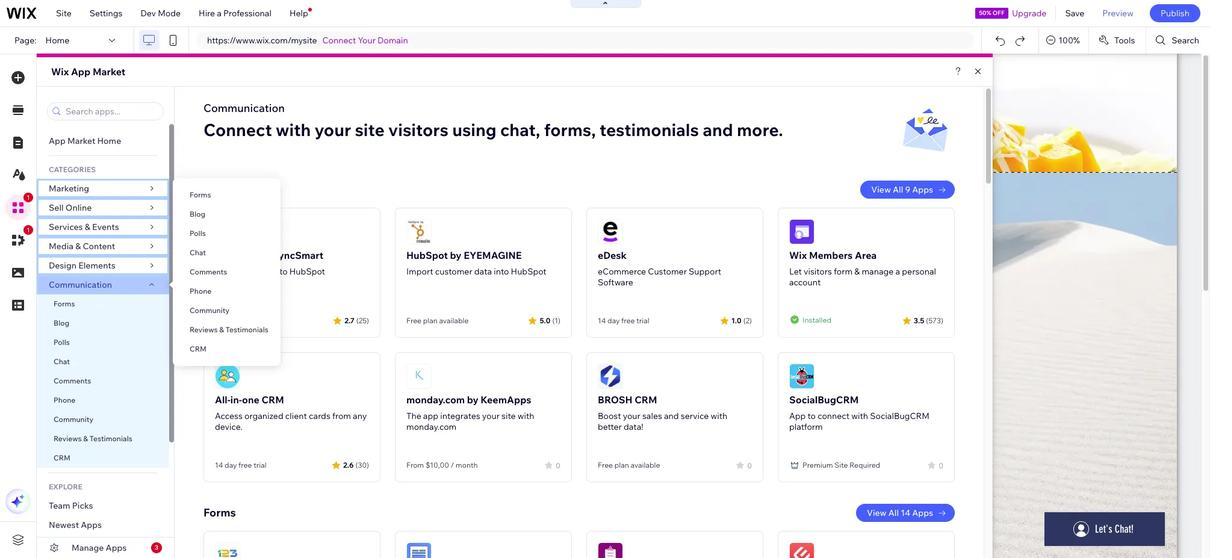 Task type: vqa. For each thing, say whether or not it's contained in the screenshot.
2.6
yes



Task type: describe. For each thing, give the bounding box(es) containing it.
connect for connect with your site visitors using chat, forms, testimonials and more.
[[204, 119, 272, 140]]

save
[[1066, 8, 1085, 19]]

3.5 (573)
[[914, 316, 944, 325]]

view all 9 apps
[[872, 184, 934, 195]]

2 1 from the top
[[26, 226, 30, 234]]

community for community link for reviews & testimonials 'link' related to 'chat' link associated with rightmost forms link
[[190, 306, 230, 315]]

free for ecommerce
[[622, 316, 635, 325]]

2.6
[[343, 460, 354, 470]]

media & content
[[49, 241, 115, 252]]

50%
[[979, 9, 992, 17]]

events
[[92, 222, 119, 232]]

0 vertical spatial home
[[46, 35, 69, 46]]

chat link for leftmost forms link
[[37, 352, 169, 372]]

the
[[407, 411, 421, 422]]

services & events
[[49, 222, 119, 232]]

personal
[[902, 266, 937, 277]]

0 horizontal spatial available
[[439, 316, 469, 325]]

testimonials
[[600, 119, 699, 140]]

categories
[[49, 165, 96, 174]]

customer
[[435, 266, 473, 277]]

into
[[494, 266, 509, 277]]

2 horizontal spatial 14
[[901, 508, 911, 519]]

polls link for 'chat' link for leftmost forms link
[[37, 333, 169, 352]]

app for socialbugcrm
[[790, 411, 806, 422]]

1 horizontal spatial free
[[598, 461, 613, 470]]

reviews & testimonials link for 'chat' link for leftmost forms link
[[37, 429, 169, 449]]

crm inside all-in-one crm access organized client cards from any device.
[[262, 394, 284, 406]]

software
[[598, 277, 634, 288]]

9
[[906, 184, 911, 195]]

(2)
[[744, 316, 752, 325]]

100%
[[1059, 35, 1080, 46]]

tools
[[1115, 35, 1136, 46]]

wix for wix members area let visitors form & manage a personal account
[[790, 249, 807, 261]]

comments link for 'chat' link associated with rightmost forms link
[[173, 263, 281, 282]]

more.
[[737, 119, 783, 140]]

visitors inside the "wix members area let visitors form & manage a personal account"
[[804, 266, 832, 277]]

1 1 button from the top
[[5, 193, 33, 220]]

0 vertical spatial market
[[93, 66, 125, 78]]

communication connect with your site visitors using chat, forms, testimonials and more.
[[204, 101, 783, 140]]

preview button
[[1094, 0, 1143, 27]]

chat link for rightmost forms link
[[173, 243, 281, 263]]

premium site required
[[803, 461, 881, 470]]

2.7 (25)
[[345, 316, 369, 325]]

1 horizontal spatial forms link
[[173, 186, 281, 205]]

media & content link
[[37, 237, 169, 256]]

1 horizontal spatial socialbugcrm
[[870, 411, 930, 422]]

socialbugcrm app to connect with socialbugcrm platform
[[790, 394, 930, 432]]

reviews & testimonials for 'chat' link associated with rightmost forms link
[[190, 325, 268, 334]]

keemapps
[[481, 394, 532, 406]]

client
[[285, 411, 307, 422]]

https://www.wix.com/mysite connect your domain
[[207, 35, 408, 46]]

& for 'media & content' link
[[75, 241, 81, 252]]

hubspot by eyemagine logo image
[[407, 219, 432, 245]]

0 horizontal spatial free plan available
[[407, 316, 469, 325]]

site inside communication connect with your site visitors using chat, forms, testimonials and more.
[[355, 119, 385, 140]]

access
[[215, 411, 243, 422]]

view for forms
[[867, 508, 887, 519]]

hire
[[199, 8, 215, 19]]

1 vertical spatial available
[[631, 461, 660, 470]]

14 for in-
[[215, 461, 223, 470]]

crm link for reviews & testimonials 'link' corresponding to 'chat' link for leftmost forms link
[[37, 449, 169, 468]]

0 horizontal spatial plan
[[423, 316, 438, 325]]

monday.com by keemapps the app integrates your site with monday.com
[[407, 394, 535, 432]]

testimonials for community link associated with reviews & testimonials 'link' corresponding to 'chat' link for leftmost forms link
[[90, 434, 132, 443]]

hire a professional
[[199, 8, 272, 19]]

in-
[[231, 394, 242, 406]]

1 horizontal spatial plan
[[615, 461, 629, 470]]

any
[[353, 411, 367, 422]]

0 horizontal spatial free
[[407, 316, 422, 325]]

manage
[[862, 266, 894, 277]]

your for boost
[[623, 411, 641, 422]]

app market home
[[49, 136, 121, 146]]

view all 14 apps link
[[856, 504, 955, 522]]

members
[[809, 249, 853, 261]]

hubspot up import
[[407, 249, 448, 261]]

3
[[155, 544, 158, 552]]

installed
[[803, 315, 832, 324]]

upgrade
[[1012, 8, 1047, 19]]

forms inside hubspot by syncsmart sync wix forms to hubspot
[[253, 266, 278, 277]]

by for syncsmart
[[259, 249, 270, 261]]

/ for monday.com
[[451, 461, 454, 470]]

phone link for comments link for 'chat' link for leftmost forms link
[[37, 391, 169, 410]]

off
[[993, 9, 1005, 17]]

search button
[[1147, 27, 1211, 54]]

mode
[[158, 8, 181, 19]]

newest apps link
[[37, 516, 169, 535]]

elements
[[78, 260, 116, 271]]

professional
[[223, 8, 272, 19]]

1 horizontal spatial free plan available
[[598, 461, 660, 470]]

device.
[[215, 422, 243, 432]]

integrates
[[440, 411, 480, 422]]

visitors inside communication connect with your site visitors using chat, forms, testimonials and more.
[[388, 119, 449, 140]]

settings
[[90, 8, 123, 19]]

from $10,00 / month
[[407, 461, 478, 470]]

required
[[850, 461, 881, 470]]

communication for communication connect with your site visitors using chat, forms, testimonials and more.
[[204, 101, 285, 115]]

& for reviews & testimonials 'link' corresponding to 'chat' link for leftmost forms link
[[83, 434, 88, 443]]

team picks link
[[37, 496, 169, 516]]

polls for the polls 'link' for 'chat' link associated with rightmost forms link
[[190, 229, 206, 238]]

hubspot right the into
[[511, 266, 547, 277]]

phone link for comments link corresponding to 'chat' link associated with rightmost forms link
[[173, 282, 281, 301]]

14 for ecommerce
[[598, 316, 606, 325]]

polls for 'chat' link for leftmost forms link the polls 'link'
[[54, 338, 70, 347]]

all-
[[215, 394, 231, 406]]

services & events link
[[37, 217, 169, 237]]

1 vertical spatial site
[[835, 461, 848, 470]]

1.0
[[732, 316, 742, 325]]

sync
[[215, 266, 235, 277]]

community link for reviews & testimonials 'link' related to 'chat' link associated with rightmost forms link
[[173, 301, 281, 320]]

help
[[290, 8, 308, 19]]

customer
[[648, 266, 687, 277]]

team picks
[[49, 501, 93, 511]]

crm link for reviews & testimonials 'link' related to 'chat' link associated with rightmost forms link
[[173, 340, 281, 359]]

0 horizontal spatial socialbugcrm
[[790, 394, 859, 406]]

all-in-one crm logo image
[[215, 364, 240, 389]]

boost
[[598, 411, 621, 422]]

day for in-
[[225, 461, 237, 470]]

with inside 'brosh crm boost your sales and service with better data!'
[[711, 411, 728, 422]]

hubspot up sync at the top
[[215, 249, 257, 261]]

0 for monday.com by keemapps
[[556, 461, 561, 470]]

forms,
[[544, 119, 596, 140]]

publish
[[1161, 8, 1190, 19]]

service
[[681, 411, 709, 422]]

& for services & events link
[[85, 222, 90, 232]]

2 monday.com from the top
[[407, 422, 457, 432]]

view all 9 apps link
[[861, 181, 955, 199]]

hubspot down "syncsmart"
[[290, 266, 325, 277]]

testimonials for community link for reviews & testimonials 'link' related to 'chat' link associated with rightmost forms link
[[226, 325, 268, 334]]

wix members area logo image
[[790, 219, 815, 245]]

(573)
[[927, 316, 944, 325]]

preview
[[1103, 8, 1134, 19]]

0 vertical spatial a
[[217, 8, 222, 19]]

manage apps
[[72, 543, 127, 554]]

0 horizontal spatial forms link
[[37, 295, 169, 314]]

trial for customer
[[637, 316, 650, 325]]

your
[[358, 35, 376, 46]]

marketing
[[49, 183, 89, 194]]

comments for 'chat' link associated with rightmost forms link
[[190, 267, 227, 276]]

search
[[1172, 35, 1200, 46]]

sell
[[49, 202, 64, 213]]

sales
[[643, 411, 662, 422]]



Task type: locate. For each thing, give the bounding box(es) containing it.
socialbugcrm logo image
[[790, 364, 815, 389]]

2 0 from the left
[[748, 461, 752, 470]]

one
[[242, 394, 259, 406]]

your inside communication connect with your site visitors using chat, forms, testimonials and more.
[[315, 119, 351, 140]]

trial down organized
[[254, 461, 267, 470]]

1 vertical spatial polls link
[[37, 333, 169, 352]]

1 vertical spatial 14 day free trial
[[215, 461, 267, 470]]

to left connect
[[808, 411, 816, 422]]

home inside the app market home link
[[97, 136, 121, 146]]

1 horizontal spatial crm link
[[173, 340, 281, 359]]

community link
[[173, 301, 281, 320], [37, 410, 169, 429]]

1 horizontal spatial chat link
[[173, 243, 281, 263]]

reviews
[[190, 325, 218, 334], [54, 434, 82, 443]]

1 vertical spatial chat link
[[37, 352, 169, 372]]

0 vertical spatial site
[[56, 8, 72, 19]]

/ for hubspot
[[249, 316, 253, 325]]

free down import
[[407, 316, 422, 325]]

by up integrates
[[467, 394, 479, 406]]

epic forms & payments logo image
[[790, 543, 815, 558]]

wix inside the "wix members area let visitors form & manage a personal account"
[[790, 249, 807, 261]]

month right $10,00
[[456, 461, 478, 470]]

0 horizontal spatial polls
[[54, 338, 70, 347]]

reviews & testimonials link for 'chat' link associated with rightmost forms link
[[173, 320, 281, 340]]

1 vertical spatial all
[[889, 508, 899, 519]]

1 vertical spatial chat
[[54, 357, 70, 366]]

1 1 from the top
[[26, 194, 30, 201]]

connect inside communication connect with your site visitors using chat, forms, testimonials and more.
[[204, 119, 272, 140]]

connect for connect your domain
[[323, 35, 356, 46]]

month for monday.com
[[456, 461, 478, 470]]

1 horizontal spatial testimonials
[[226, 325, 268, 334]]

0
[[556, 461, 561, 470], [748, 461, 752, 470], [939, 461, 944, 470]]

forms link down 'design elements' 'link'
[[37, 295, 169, 314]]

reviews & testimonials for 'chat' link for leftmost forms link
[[54, 434, 132, 443]]

1 monday.com from the top
[[407, 394, 465, 406]]

1 vertical spatial home
[[97, 136, 121, 146]]

all
[[893, 184, 904, 195], [889, 508, 899, 519]]

to inside "socialbugcrm app to connect with socialbugcrm platform"
[[808, 411, 816, 422]]

day down software
[[608, 316, 620, 325]]

visitors down members
[[804, 266, 832, 277]]

app up search apps... field
[[71, 66, 91, 78]]

trial
[[637, 316, 650, 325], [254, 461, 267, 470]]

dev
[[141, 8, 156, 19]]

1 horizontal spatial polls link
[[173, 224, 281, 243]]

your inside 'monday.com by keemapps the app integrates your site with monday.com'
[[482, 411, 500, 422]]

phone for phone link related to comments link corresponding to 'chat' link associated with rightmost forms link
[[190, 287, 212, 296]]

a right "manage"
[[896, 266, 901, 277]]

1 horizontal spatial comments link
[[173, 263, 281, 282]]

2 horizontal spatial wix
[[790, 249, 807, 261]]

blog link up sync at the top
[[173, 205, 281, 224]]

1 button left sell
[[5, 193, 33, 220]]

sell online link
[[37, 198, 169, 217]]

comments for 'chat' link for leftmost forms link
[[54, 376, 91, 385]]

community link for reviews & testimonials 'link' corresponding to 'chat' link for leftmost forms link
[[37, 410, 169, 429]]

1 vertical spatial testimonials
[[90, 434, 132, 443]]

14 day free trial
[[598, 316, 650, 325], [215, 461, 267, 470]]

from left $10,00
[[407, 461, 424, 470]]

free down software
[[622, 316, 635, 325]]

polls
[[190, 229, 206, 238], [54, 338, 70, 347]]

0 vertical spatial monday.com
[[407, 394, 465, 406]]

socialbugcrm up 'required'
[[870, 411, 930, 422]]

to inside hubspot by syncsmart sync wix forms to hubspot
[[280, 266, 288, 277]]

monday.com up app
[[407, 394, 465, 406]]

form builder & payments  logo image
[[407, 543, 432, 558]]

app left connect
[[790, 411, 806, 422]]

a
[[217, 8, 222, 19], [896, 266, 901, 277]]

site inside 'monday.com by keemapps the app integrates your site with monday.com'
[[502, 411, 516, 422]]

0 horizontal spatial 14 day free trial
[[215, 461, 267, 470]]

1 horizontal spatial by
[[450, 249, 462, 261]]

wix for wix app market
[[51, 66, 69, 78]]

dev mode
[[141, 8, 181, 19]]

1 horizontal spatial reviews & testimonials
[[190, 325, 268, 334]]

14 day free trial for ecommerce
[[598, 316, 650, 325]]

to down "syncsmart"
[[280, 266, 288, 277]]

to
[[280, 266, 288, 277], [808, 411, 816, 422]]

1 vertical spatial free plan available
[[598, 461, 660, 470]]

view for crm
[[872, 184, 891, 195]]

from for monday.com by keemapps
[[407, 461, 424, 470]]

reviews up explore
[[54, 434, 82, 443]]

edesk logo image
[[598, 219, 623, 245]]

1 horizontal spatial wix
[[237, 266, 251, 277]]

view down 'required'
[[867, 508, 887, 519]]

communication inside communication connect with your site visitors using chat, forms, testimonials and more.
[[204, 101, 285, 115]]

blog for leftmost forms link
[[54, 319, 69, 328]]

1 vertical spatial 1
[[26, 226, 30, 234]]

0 horizontal spatial trial
[[254, 461, 267, 470]]

trial for one
[[254, 461, 267, 470]]

phone for comments link for 'chat' link for leftmost forms link's phone link
[[54, 396, 75, 405]]

app inside "socialbugcrm app to connect with socialbugcrm platform"
[[790, 411, 806, 422]]

by for eyemagine
[[450, 249, 462, 261]]

1 horizontal spatial phone link
[[173, 282, 281, 301]]

3.5
[[914, 316, 925, 325]]

(1)
[[553, 316, 561, 325]]

1 vertical spatial monday.com
[[407, 422, 457, 432]]

$30
[[234, 316, 248, 325]]

0 horizontal spatial and
[[664, 411, 679, 422]]

https://www.wix.com/mysite
[[207, 35, 317, 46]]

0 vertical spatial all
[[893, 184, 904, 195]]

polls link for 'chat' link associated with rightmost forms link
[[173, 224, 281, 243]]

hubspot by syncsmart sync wix forms to hubspot
[[215, 249, 325, 277]]

chat,
[[501, 119, 541, 140]]

site right premium
[[835, 461, 848, 470]]

from left $30
[[215, 316, 233, 325]]

& inside the "wix members area let visitors form & manage a personal account"
[[855, 266, 860, 277]]

0 vertical spatial chat link
[[173, 243, 281, 263]]

testimonials
[[226, 325, 268, 334], [90, 434, 132, 443]]

0 horizontal spatial connect
[[204, 119, 272, 140]]

blog link for 'chat' link for leftmost forms link the polls 'link'
[[37, 314, 169, 333]]

blog for rightmost forms link
[[190, 210, 205, 219]]

monday.com by keemapps logo image
[[407, 364, 432, 389]]

3 0 from the left
[[939, 461, 944, 470]]

1 button left the media
[[5, 225, 33, 253]]

available down 'customer'
[[439, 316, 469, 325]]

polls link down communication link
[[37, 333, 169, 352]]

comments link for 'chat' link for leftmost forms link
[[37, 372, 169, 391]]

free down device.
[[239, 461, 252, 470]]

and right sales
[[664, 411, 679, 422]]

1 vertical spatial free
[[239, 461, 252, 470]]

0 vertical spatial polls link
[[173, 224, 281, 243]]

online
[[66, 202, 92, 213]]

2 horizontal spatial your
[[623, 411, 641, 422]]

edesk ecommerce customer support software
[[598, 249, 722, 288]]

blog link
[[173, 205, 281, 224], [37, 314, 169, 333]]

5.0
[[540, 316, 551, 325]]

reviews left $30
[[190, 325, 218, 334]]

import
[[407, 266, 433, 277]]

and left more. on the top right of page
[[703, 119, 733, 140]]

1 left the marketing
[[26, 194, 30, 201]]

blog link for the polls 'link' for 'chat' link associated with rightmost forms link
[[173, 205, 281, 224]]

0 vertical spatial reviews
[[190, 325, 218, 334]]

from for hubspot by syncsmart
[[215, 316, 233, 325]]

1 vertical spatial view
[[867, 508, 887, 519]]

with inside 'monday.com by keemapps the app integrates your site with monday.com'
[[518, 411, 535, 422]]

support
[[689, 266, 722, 277]]

platform
[[790, 422, 823, 432]]

wix members area let visitors form & manage a personal account
[[790, 249, 937, 288]]

1 horizontal spatial visitors
[[804, 266, 832, 277]]

tools button
[[1090, 27, 1146, 54]]

1.0 (2)
[[732, 316, 752, 325]]

1 horizontal spatial to
[[808, 411, 816, 422]]

crm inside 'brosh crm boost your sales and service with better data!'
[[635, 394, 658, 406]]

0 horizontal spatial month
[[254, 316, 276, 325]]

0 horizontal spatial comments
[[54, 376, 91, 385]]

a inside the "wix members area let visitors form & manage a personal account"
[[896, 266, 901, 277]]

crm link up all-in-one crm logo
[[173, 340, 281, 359]]

team
[[49, 501, 70, 511]]

market up categories
[[67, 136, 95, 146]]

0 vertical spatial and
[[703, 119, 733, 140]]

your inside 'brosh crm boost your sales and service with better data!'
[[623, 411, 641, 422]]

0 vertical spatial reviews & testimonials
[[190, 325, 268, 334]]

free plan available down 'customer'
[[407, 316, 469, 325]]

100% button
[[1040, 27, 1089, 54]]

plan
[[423, 316, 438, 325], [615, 461, 629, 470]]

design elements
[[49, 260, 116, 271]]

1 horizontal spatial blog
[[190, 210, 205, 219]]

1 vertical spatial forms link
[[37, 295, 169, 314]]

0 horizontal spatial 14
[[215, 461, 223, 470]]

1 vertical spatial a
[[896, 266, 901, 277]]

plan down import
[[423, 316, 438, 325]]

0 horizontal spatial phone
[[54, 396, 75, 405]]

crm link up explore
[[37, 449, 169, 468]]

2 horizontal spatial by
[[467, 394, 479, 406]]

better
[[598, 422, 622, 432]]

month for hubspot
[[254, 316, 276, 325]]

0 horizontal spatial community link
[[37, 410, 169, 429]]

home up wix app market
[[46, 35, 69, 46]]

14 day free trial down device.
[[215, 461, 267, 470]]

0 vertical spatial blog link
[[173, 205, 281, 224]]

wix forms & payments logo image
[[598, 543, 623, 558]]

area
[[855, 249, 877, 261]]

manage
[[72, 543, 104, 554]]

free plan available
[[407, 316, 469, 325], [598, 461, 660, 470]]

form
[[834, 266, 853, 277]]

1 vertical spatial connect
[[204, 119, 272, 140]]

1 vertical spatial 1 button
[[5, 225, 33, 253]]

month
[[254, 316, 276, 325], [456, 461, 478, 470]]

site left the settings
[[56, 8, 72, 19]]

trial down ecommerce
[[637, 316, 650, 325]]

0 for socialbugcrm
[[939, 461, 944, 470]]

14 day free trial for in-
[[215, 461, 267, 470]]

0 horizontal spatial communication
[[49, 279, 114, 290]]

community for community link associated with reviews & testimonials 'link' corresponding to 'chat' link for leftmost forms link
[[54, 415, 93, 424]]

1 vertical spatial comments link
[[37, 372, 169, 391]]

all for crm
[[893, 184, 904, 195]]

free down better
[[598, 461, 613, 470]]

free plan available down data! at right
[[598, 461, 660, 470]]

app up categories
[[49, 136, 66, 146]]

123 form builder & payments logo image
[[215, 543, 240, 558]]

0 horizontal spatial app
[[49, 136, 66, 146]]

0 vertical spatial phone link
[[173, 282, 281, 301]]

chat for 'chat' link for leftmost forms link
[[54, 357, 70, 366]]

from $30 / month
[[215, 316, 276, 325]]

0 horizontal spatial a
[[217, 8, 222, 19]]

reviews for community link associated with reviews & testimonials 'link' corresponding to 'chat' link for leftmost forms link
[[54, 434, 82, 443]]

by for keemapps
[[467, 394, 479, 406]]

1 vertical spatial comments
[[54, 376, 91, 385]]

phone
[[190, 287, 212, 296], [54, 396, 75, 405]]

app for wix
[[71, 66, 91, 78]]

socialbugcrm up connect
[[790, 394, 859, 406]]

by
[[259, 249, 270, 261], [450, 249, 462, 261], [467, 394, 479, 406]]

by inside 'monday.com by keemapps the app integrates your site with monday.com'
[[467, 394, 479, 406]]

app
[[423, 411, 439, 422]]

& for reviews & testimonials 'link' related to 'chat' link associated with rightmost forms link
[[219, 325, 224, 334]]

50% off
[[979, 9, 1005, 17]]

domain
[[378, 35, 408, 46]]

0 vertical spatial polls
[[190, 229, 206, 238]]

1 0 from the left
[[556, 461, 561, 470]]

0 vertical spatial free plan available
[[407, 316, 469, 325]]

apps
[[913, 184, 934, 195], [913, 508, 934, 519], [81, 520, 102, 531], [106, 543, 127, 554]]

your
[[315, 119, 351, 140], [482, 411, 500, 422], [623, 411, 641, 422]]

syncsmart
[[272, 249, 323, 261]]

1 vertical spatial market
[[67, 136, 95, 146]]

by up 'customer'
[[450, 249, 462, 261]]

0 horizontal spatial reviews & testimonials link
[[37, 429, 169, 449]]

all for forms
[[889, 508, 899, 519]]

0 vertical spatial crm link
[[173, 340, 281, 359]]

1 vertical spatial day
[[225, 461, 237, 470]]

0 vertical spatial socialbugcrm
[[790, 394, 859, 406]]

1 left services
[[26, 226, 30, 234]]

brosh
[[598, 394, 633, 406]]

1 horizontal spatial and
[[703, 119, 733, 140]]

home down search apps... field
[[97, 136, 121, 146]]

reviews & testimonials up explore
[[54, 434, 132, 443]]

socialbugcrm
[[790, 394, 859, 406], [870, 411, 930, 422]]

1 horizontal spatial chat
[[190, 248, 206, 257]]

free
[[407, 316, 422, 325], [598, 461, 613, 470]]

reviews & testimonials up all-in-one crm logo
[[190, 325, 268, 334]]

14
[[598, 316, 606, 325], [215, 461, 223, 470], [901, 508, 911, 519]]

0 vertical spatial available
[[439, 316, 469, 325]]

0 horizontal spatial 0
[[556, 461, 561, 470]]

0 vertical spatial day
[[608, 316, 620, 325]]

day for ecommerce
[[608, 316, 620, 325]]

/ right $30
[[249, 316, 253, 325]]

app market home link
[[37, 131, 169, 151]]

blog link down communication link
[[37, 314, 169, 333]]

forms
[[190, 190, 211, 199], [253, 266, 278, 277], [54, 299, 75, 308], [204, 506, 236, 520]]

1 vertical spatial reviews
[[54, 434, 82, 443]]

visitors left the using
[[388, 119, 449, 140]]

let
[[790, 266, 802, 277]]

save button
[[1057, 0, 1094, 27]]

view left the 9 in the top right of the page
[[872, 184, 891, 195]]

0 horizontal spatial site
[[56, 8, 72, 19]]

1 vertical spatial month
[[456, 461, 478, 470]]

1 vertical spatial community
[[54, 415, 93, 424]]

0 horizontal spatial reviews
[[54, 434, 82, 443]]

0 vertical spatial community
[[190, 306, 230, 315]]

1 vertical spatial wix
[[790, 249, 807, 261]]

newest
[[49, 520, 79, 531]]

1 vertical spatial blog
[[54, 319, 69, 328]]

communication link
[[37, 275, 169, 295]]

by left "syncsmart"
[[259, 249, 270, 261]]

1 vertical spatial community link
[[37, 410, 169, 429]]

plan down data! at right
[[615, 461, 629, 470]]

polls link up sync at the top
[[173, 224, 281, 243]]

0 vertical spatial app
[[71, 66, 91, 78]]

forms link up hubspot by syncsmart logo
[[173, 186, 281, 205]]

a right the hire
[[217, 8, 222, 19]]

market up search apps... field
[[93, 66, 125, 78]]

0 horizontal spatial phone link
[[37, 391, 169, 410]]

data
[[475, 266, 492, 277]]

content
[[83, 241, 115, 252]]

with inside communication connect with your site visitors using chat, forms, testimonials and more.
[[276, 119, 311, 140]]

/ right $10,00
[[451, 461, 454, 470]]

0 vertical spatial month
[[254, 316, 276, 325]]

communication for communication
[[49, 279, 114, 290]]

0 vertical spatial community link
[[173, 301, 281, 320]]

2 1 button from the top
[[5, 225, 33, 253]]

month right $30
[[254, 316, 276, 325]]

cards
[[309, 411, 331, 422]]

available down data! at right
[[631, 461, 660, 470]]

(30)
[[356, 460, 369, 470]]

crm
[[204, 183, 229, 196], [190, 345, 207, 354], [262, 394, 284, 406], [635, 394, 658, 406], [54, 454, 70, 463]]

by inside hubspot by eyemagine import customer data into hubspot
[[450, 249, 462, 261]]

chat link
[[173, 243, 281, 263], [37, 352, 169, 372]]

0 vertical spatial from
[[215, 316, 233, 325]]

1 vertical spatial site
[[502, 411, 516, 422]]

and
[[703, 119, 733, 140], [664, 411, 679, 422]]

comments link
[[173, 263, 281, 282], [37, 372, 169, 391]]

picks
[[72, 501, 93, 511]]

0 vertical spatial site
[[355, 119, 385, 140]]

view
[[872, 184, 891, 195], [867, 508, 887, 519]]

edesk
[[598, 249, 627, 261]]

1 vertical spatial socialbugcrm
[[870, 411, 930, 422]]

1 vertical spatial phone link
[[37, 391, 169, 410]]

connect
[[323, 35, 356, 46], [204, 119, 272, 140]]

by inside hubspot by syncsmart sync wix forms to hubspot
[[259, 249, 270, 261]]

0 vertical spatial comments link
[[173, 263, 281, 282]]

5.0 (1)
[[540, 316, 561, 325]]

brosh crm logo image
[[598, 364, 623, 389]]

media
[[49, 241, 73, 252]]

services
[[49, 222, 83, 232]]

0 vertical spatial forms link
[[173, 186, 281, 205]]

and inside 'brosh crm boost your sales and service with better data!'
[[664, 411, 679, 422]]

with inside "socialbugcrm app to connect with socialbugcrm platform"
[[852, 411, 869, 422]]

monday.com up $10,00
[[407, 422, 457, 432]]

0 horizontal spatial wix
[[51, 66, 69, 78]]

1 vertical spatial plan
[[615, 461, 629, 470]]

day down device.
[[225, 461, 237, 470]]

0 horizontal spatial free
[[239, 461, 252, 470]]

0 horizontal spatial day
[[225, 461, 237, 470]]

1 horizontal spatial polls
[[190, 229, 206, 238]]

1 vertical spatial app
[[49, 136, 66, 146]]

reviews for community link for reviews & testimonials 'link' related to 'chat' link associated with rightmost forms link
[[190, 325, 218, 334]]

free for in-
[[239, 461, 252, 470]]

14 day free trial down software
[[598, 316, 650, 325]]

chat for 'chat' link associated with rightmost forms link
[[190, 248, 206, 257]]

and inside communication connect with your site visitors using chat, forms, testimonials and more.
[[703, 119, 733, 140]]

your for with
[[315, 119, 351, 140]]

wix inside hubspot by syncsmart sync wix forms to hubspot
[[237, 266, 251, 277]]

2.7
[[345, 316, 355, 325]]

phone link
[[173, 282, 281, 301], [37, 391, 169, 410]]

hubspot by syncsmart logo image
[[215, 219, 240, 245]]

Search apps... field
[[62, 103, 160, 120]]



